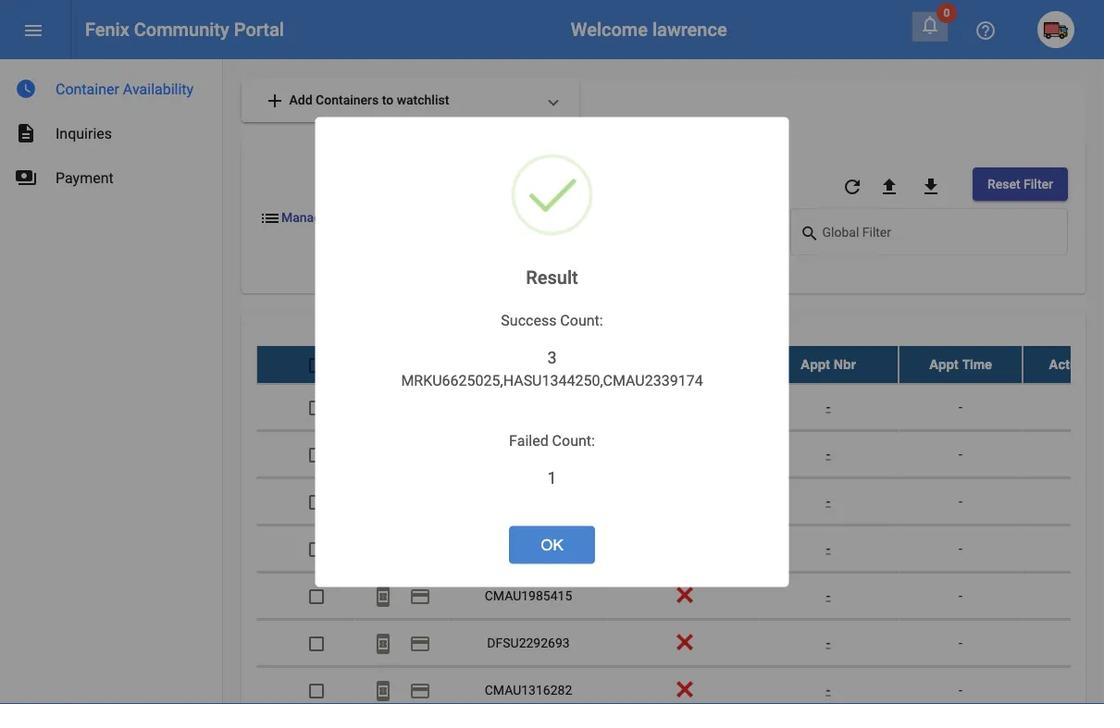 Task type: describe. For each thing, give the bounding box(es) containing it.
notifications_none button
[[912, 11, 949, 42]]

result
[[526, 267, 578, 289]]

payment for cmau1316282
[[409, 680, 431, 702]]

filter_alt
[[540, 354, 563, 376]]

no color image for file_download button
[[920, 176, 942, 198]]

columns
[[331, 210, 383, 225]]

1
[[547, 469, 557, 488]]

- cell for cmau1985415
[[899, 572, 1023, 619]]

- cell for dfsu2292693
[[899, 620, 1023, 666]]

ok
[[541, 536, 563, 554]]

container availability
[[56, 80, 194, 98]]

success
[[501, 312, 557, 329]]

payment button for cmau1316282
[[402, 671, 439, 704]]

appt nbr column header
[[758, 346, 899, 383]]

description
[[15, 122, 37, 144]]

list
[[259, 207, 281, 229]]

active
[[1049, 357, 1088, 372]]

1 column header from the left
[[354, 346, 449, 383]]

count: for failed count:
[[552, 432, 595, 450]]

failed
[[509, 432, 548, 450]]

time
[[962, 357, 992, 372]]

- link for dfsu2292693
[[826, 635, 830, 650]]

fenix community portal
[[85, 19, 284, 40]]

grid containing filter_alt
[[256, 346, 1104, 704]]

3 column header from the left
[[608, 346, 758, 383]]

no color image inside book_online button
[[372, 632, 394, 655]]

payment for cmau1985415
[[409, 585, 431, 607]]

row containing filter_alt
[[256, 346, 1104, 384]]

no color image inside menu "button"
[[22, 19, 44, 41]]

payment button for cmau1985415
[[402, 577, 439, 614]]

container nbr
[[461, 348, 522, 381]]

appt for appt nbr
[[801, 357, 830, 372]]

file_download
[[920, 176, 942, 198]]

no color image for help_outline popup button
[[974, 19, 997, 41]]

❌ for cmau1985415
[[676, 588, 689, 603]]

3 mrku6625025,hasu1344250,cmau2339174
[[401, 348, 703, 389]]

community
[[134, 19, 229, 40]]

row containing crsu1435920
[[256, 431, 1104, 478]]

- link for crsu1435920
[[826, 446, 830, 461]]

payment button for dfsu2292693
[[402, 624, 439, 661]]

Global Watchlist Filter field
[[822, 228, 1058, 243]]

no color image for book_online button for cmau1985415
[[372, 585, 394, 607]]

reset filter
[[987, 176, 1053, 192]]

4 row from the top
[[256, 478, 1104, 525]]

refresh button
[[834, 168, 871, 205]]

- cell for crsu1435920
[[899, 431, 1023, 477]]

no color image for book_online button related to cmau1316282
[[372, 680, 394, 702]]

notifications_none
[[919, 14, 941, 36]]

lawrence
[[652, 19, 727, 40]]

❌ for dfsu2292693
[[676, 635, 689, 650]]

unfold_more
[[577, 354, 600, 376]]

row containing tllu2079079
[[256, 525, 1104, 572]]

no color image inside file_upload button
[[878, 176, 900, 198]]

column header containing filter_alt
[[449, 346, 608, 383]]

reset
[[987, 176, 1020, 192]]

no color image containing payment
[[540, 207, 562, 229]]

- cell for tllu2079079
[[899, 525, 1023, 572]]

2 row from the top
[[256, 384, 1104, 431]]

menu
[[22, 19, 44, 41]]

reset filter button
[[973, 168, 1068, 201]]



Task type: vqa. For each thing, say whether or not it's contained in the screenshot.


Task type: locate. For each thing, give the bounding box(es) containing it.
no color image for refresh button
[[841, 176, 863, 198]]

2 - cell from the top
[[899, 431, 1023, 477]]

1 horizontal spatial container
[[461, 348, 522, 362]]

5 - link from the top
[[826, 588, 830, 603]]

book_online button
[[365, 577, 402, 614], [365, 624, 402, 661], [365, 671, 402, 704]]

no color image for notifications_none "popup button"
[[919, 14, 941, 36]]

appt nbr
[[801, 357, 856, 372]]

payment
[[540, 207, 562, 229], [409, 585, 431, 607], [409, 632, 431, 655], [409, 680, 431, 702]]

payment button
[[522, 201, 581, 234], [402, 577, 439, 614], [402, 624, 439, 661], [402, 671, 439, 704]]

failed count:
[[509, 432, 595, 450]]

welcome lawrence
[[571, 19, 727, 40]]

count: up unfold_more button
[[560, 312, 603, 329]]

4 - cell from the top
[[899, 525, 1023, 572]]

0 horizontal spatial appt
[[801, 357, 830, 372]]

no color image containing watch_later
[[15, 78, 37, 100]]

2 book_online from the top
[[372, 632, 394, 655]]

6 row from the top
[[256, 572, 1104, 620]]

no color image containing file_upload
[[878, 176, 900, 198]]

book_online for cmau1985415
[[372, 585, 394, 607]]

no color image containing help_outline
[[974, 19, 997, 41]]

5 - cell from the top
[[899, 572, 1023, 619]]

❌ for cmau1316282
[[676, 682, 689, 697]]

3
[[547, 348, 557, 368]]

book_online for cmau1316282
[[372, 680, 394, 702]]

watch_later
[[15, 78, 37, 100]]

help_outline button
[[967, 11, 1004, 48]]

count: for success count:
[[560, 312, 603, 329]]

2 - link from the top
[[826, 446, 830, 461]]

filter
[[1024, 176, 1053, 192]]

1 - cell from the top
[[899, 384, 1023, 430]]

appt for appt time
[[929, 357, 959, 372]]

portal
[[234, 19, 284, 40]]

2 vertical spatial book_online button
[[365, 671, 402, 704]]

7 - link from the top
[[826, 682, 830, 697]]

appt inside "column header"
[[801, 357, 830, 372]]

book_online
[[372, 585, 394, 607], [372, 632, 394, 655], [372, 680, 394, 702]]

nbr for appt nbr
[[834, 357, 856, 372]]

fenix
[[85, 19, 129, 40]]

appt time
[[929, 357, 992, 372]]

0 vertical spatial book_online
[[372, 585, 394, 607]]

active ap
[[1049, 357, 1104, 372]]

container for nbr
[[461, 348, 522, 362]]

2 vertical spatial book_online
[[372, 680, 394, 702]]

3 book_online from the top
[[372, 680, 394, 702]]

book_online for dfsu2292693
[[372, 632, 394, 655]]

1 horizontal spatial appt
[[929, 357, 959, 372]]

0 horizontal spatial container
[[56, 80, 119, 98]]

5 row from the top
[[256, 525, 1104, 572]]

no color image containing filter_alt
[[540, 354, 563, 376]]

appt time column header
[[899, 346, 1023, 383]]

8 row from the top
[[256, 667, 1104, 704]]

book_online button for cmau1316282
[[365, 671, 402, 704]]

no color image containing notifications_none
[[919, 14, 941, 36]]

2 book_online button from the top
[[365, 624, 402, 661]]

4 - link from the top
[[826, 541, 830, 556]]

1 row from the top
[[256, 346, 1104, 384]]

2 ❌ from the top
[[676, 635, 689, 650]]

1 vertical spatial count:
[[552, 432, 595, 450]]

tllu2079079
[[488, 541, 569, 556]]

book_online button for dfsu2292693
[[365, 624, 402, 661]]

cmau1316282
[[485, 682, 572, 697]]

ok button
[[509, 526, 595, 564]]

container for availability
[[56, 80, 119, 98]]

0 horizontal spatial nbr
[[480, 366, 503, 381]]

3 row from the top
[[256, 431, 1104, 478]]

no color image containing description
[[15, 122, 37, 144]]

manage
[[281, 210, 328, 225]]

unfold_more button
[[570, 346, 607, 383]]

crsu1435920
[[487, 446, 570, 461]]

3 - link from the top
[[826, 493, 830, 509]]

availability
[[123, 80, 194, 98]]

❌
[[676, 588, 689, 603], [676, 635, 689, 650], [676, 682, 689, 697]]

navigation
[[0, 59, 222, 200]]

- link
[[826, 399, 830, 414], [826, 446, 830, 461], [826, 493, 830, 509], [826, 541, 830, 556], [826, 588, 830, 603], [826, 635, 830, 650], [826, 682, 830, 697]]

file_download button
[[912, 168, 949, 205]]

1 book_online button from the top
[[365, 577, 402, 614]]

mrku6625025,hasu1344250,cmau2339174
[[401, 372, 703, 389]]

container inside row
[[461, 348, 522, 362]]

nbr inside "column header"
[[834, 357, 856, 372]]

ap
[[1091, 357, 1104, 372]]

cell
[[449, 384, 608, 430], [608, 384, 758, 430], [1023, 384, 1104, 430], [354, 431, 449, 477], [608, 431, 758, 477], [1023, 431, 1104, 477], [354, 478, 449, 524], [449, 478, 608, 524], [608, 478, 758, 524], [1023, 478, 1104, 524], [354, 525, 449, 572], [608, 525, 758, 572], [1023, 525, 1104, 572], [1023, 572, 1104, 619], [1023, 620, 1104, 666], [1023, 667, 1104, 704]]

count: up 1
[[552, 432, 595, 450]]

no color image
[[919, 14, 941, 36], [974, 19, 997, 41], [15, 78, 37, 100], [841, 176, 863, 198], [920, 176, 942, 198], [540, 207, 562, 229], [800, 223, 822, 245], [372, 585, 394, 607], [372, 680, 394, 702]]

grid
[[256, 346, 1104, 704]]

1 - link from the top
[[826, 399, 830, 414]]

container
[[56, 80, 119, 98], [461, 348, 522, 362]]

payments
[[15, 167, 37, 189]]

no color image inside help_outline popup button
[[974, 19, 997, 41]]

payment
[[56, 169, 114, 186]]

1 vertical spatial container
[[461, 348, 522, 362]]

1 vertical spatial book_online button
[[365, 624, 402, 661]]

no color image containing menu
[[22, 19, 44, 41]]

no color image inside refresh button
[[841, 176, 863, 198]]

no color image containing unfold_more
[[577, 354, 600, 376]]

0 vertical spatial count:
[[560, 312, 603, 329]]

refresh
[[841, 176, 863, 198]]

1 appt from the left
[[801, 357, 830, 372]]

- cell for cmau1316282
[[899, 667, 1023, 704]]

menu button
[[15, 11, 52, 48]]

- link for tllu2079079
[[826, 541, 830, 556]]

active ap column header
[[1023, 346, 1104, 383]]

nbr for container nbr
[[480, 366, 503, 381]]

3 ❌ from the top
[[676, 682, 689, 697]]

- link for cmau1316282
[[826, 682, 830, 697]]

2 appt from the left
[[929, 357, 959, 372]]

help_outline
[[974, 19, 997, 41]]

no color image containing search
[[800, 223, 822, 245]]

no color image inside unfold_more button
[[577, 354, 600, 376]]

file_upload
[[878, 176, 900, 198]]

6 - link from the top
[[826, 635, 830, 650]]

1 vertical spatial ❌
[[676, 635, 689, 650]]

cmau1985415
[[485, 588, 572, 603]]

1 horizontal spatial nbr
[[834, 357, 856, 372]]

no color image inside file_download button
[[920, 176, 942, 198]]

no color image containing refresh
[[841, 176, 863, 198]]

column header
[[354, 346, 449, 383], [449, 346, 608, 383], [608, 346, 758, 383]]

no color image
[[22, 19, 44, 41], [15, 122, 37, 144], [15, 167, 37, 189], [878, 176, 900, 198], [259, 207, 281, 229], [540, 354, 563, 376], [577, 354, 600, 376], [409, 585, 431, 607], [372, 632, 394, 655], [409, 632, 431, 655], [409, 680, 431, 702]]

7 - cell from the top
[[899, 667, 1023, 704]]

success count:
[[501, 312, 603, 329]]

2 vertical spatial ❌
[[676, 682, 689, 697]]

filter_alt button
[[533, 346, 570, 383]]

container down success
[[461, 348, 522, 362]]

1 vertical spatial book_online
[[372, 632, 394, 655]]

result dialog
[[315, 117, 789, 587]]

3 book_online button from the top
[[365, 671, 402, 704]]

appt
[[801, 357, 830, 372], [929, 357, 959, 372]]

container up inquiries at the left top of page
[[56, 80, 119, 98]]

payment for dfsu2292693
[[409, 632, 431, 655]]

- cell
[[899, 384, 1023, 430], [899, 431, 1023, 477], [899, 478, 1023, 524], [899, 525, 1023, 572], [899, 572, 1023, 619], [899, 620, 1023, 666], [899, 667, 1023, 704]]

1 book_online from the top
[[372, 585, 394, 607]]

nbr inside container nbr
[[480, 366, 503, 381]]

no color image containing list
[[259, 207, 281, 229]]

1 ❌ from the top
[[676, 588, 689, 603]]

0 vertical spatial book_online button
[[365, 577, 402, 614]]

count:
[[560, 312, 603, 329], [552, 432, 595, 450]]

-
[[826, 399, 830, 414], [959, 399, 962, 414], [826, 446, 830, 461], [959, 446, 962, 461], [826, 493, 830, 509], [959, 493, 962, 509], [826, 541, 830, 556], [959, 541, 962, 556], [826, 588, 830, 603], [959, 588, 962, 603], [826, 635, 830, 650], [959, 635, 962, 650], [826, 682, 830, 697], [959, 682, 962, 697]]

inquiries
[[56, 124, 112, 142]]

6 - cell from the top
[[899, 620, 1023, 666]]

nbr
[[834, 357, 856, 372], [480, 366, 503, 381]]

appt inside column header
[[929, 357, 959, 372]]

no color image inside navigation
[[15, 78, 37, 100]]

3 - cell from the top
[[899, 478, 1023, 524]]

0 vertical spatial ❌
[[676, 588, 689, 603]]

no color image inside filter_alt popup button
[[540, 354, 563, 376]]

7 row from the top
[[256, 620, 1104, 667]]

no color image inside notifications_none "popup button"
[[919, 14, 941, 36]]

file_upload button
[[871, 168, 908, 205]]

no color image containing file_download
[[920, 176, 942, 198]]

2 column header from the left
[[449, 346, 608, 383]]

0 vertical spatial container
[[56, 80, 119, 98]]

list manage columns
[[259, 207, 383, 229]]

search
[[800, 223, 819, 243]]

dfsu2292693
[[487, 635, 570, 650]]

no color image containing book_online
[[372, 632, 394, 655]]

no color image containing payments
[[15, 167, 37, 189]]

welcome
[[571, 19, 648, 40]]

navigation containing watch_later
[[0, 59, 222, 200]]

- link for cmau1985415
[[826, 588, 830, 603]]

book_online button for cmau1985415
[[365, 577, 402, 614]]

row
[[256, 346, 1104, 384], [256, 384, 1104, 431], [256, 431, 1104, 478], [256, 478, 1104, 525], [256, 525, 1104, 572], [256, 572, 1104, 620], [256, 620, 1104, 667], [256, 667, 1104, 704]]



